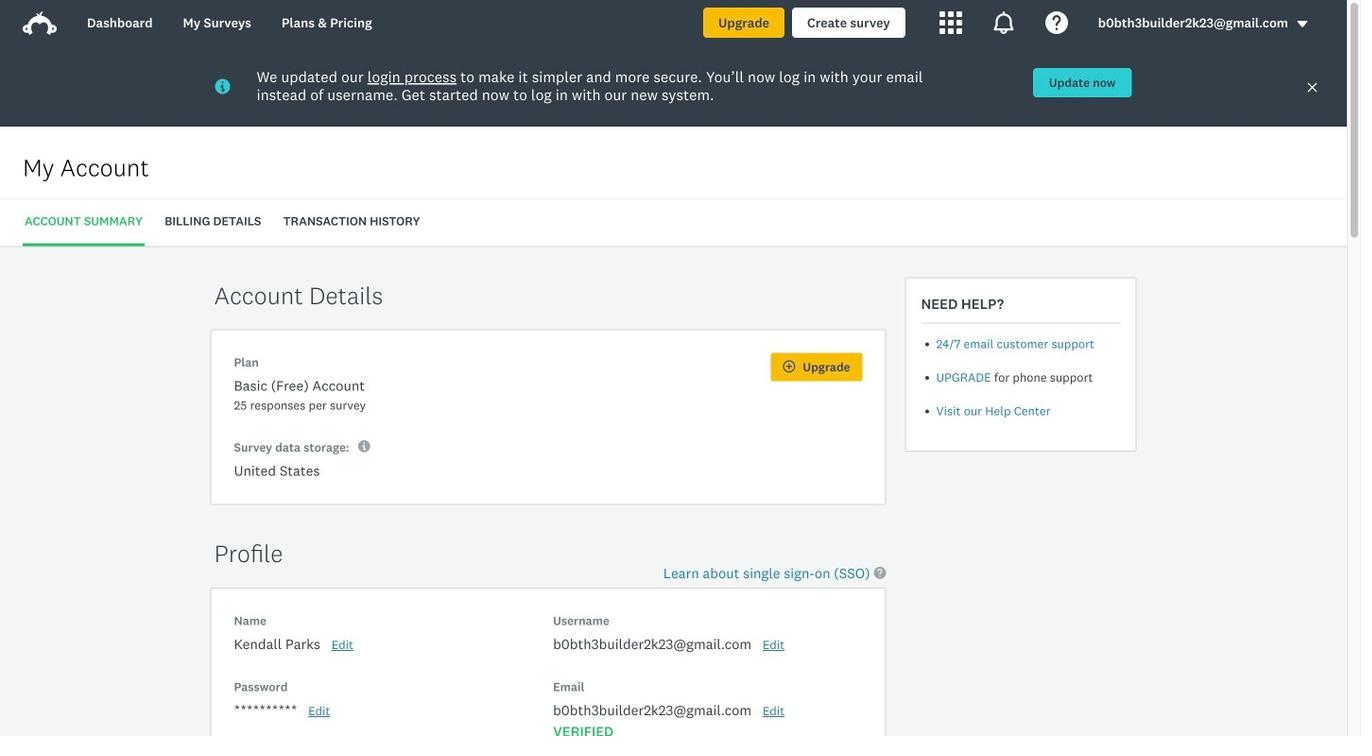 Task type: vqa. For each thing, say whether or not it's contained in the screenshot.
the SurveyMonkey image
no



Task type: describe. For each thing, give the bounding box(es) containing it.
x image
[[1307, 81, 1319, 94]]

help icon image
[[1046, 11, 1068, 34]]

dropdown arrow image
[[1296, 17, 1310, 31]]



Task type: locate. For each thing, give the bounding box(es) containing it.
0 horizontal spatial products icon image
[[940, 11, 962, 34]]

1 products icon image from the left
[[940, 11, 962, 34]]

1 horizontal spatial products icon image
[[993, 11, 1015, 34]]

surveymonkey logo image
[[23, 11, 57, 35]]

products icon image
[[940, 11, 962, 34], [993, 11, 1015, 34]]

2 products icon image from the left
[[993, 11, 1015, 34]]



